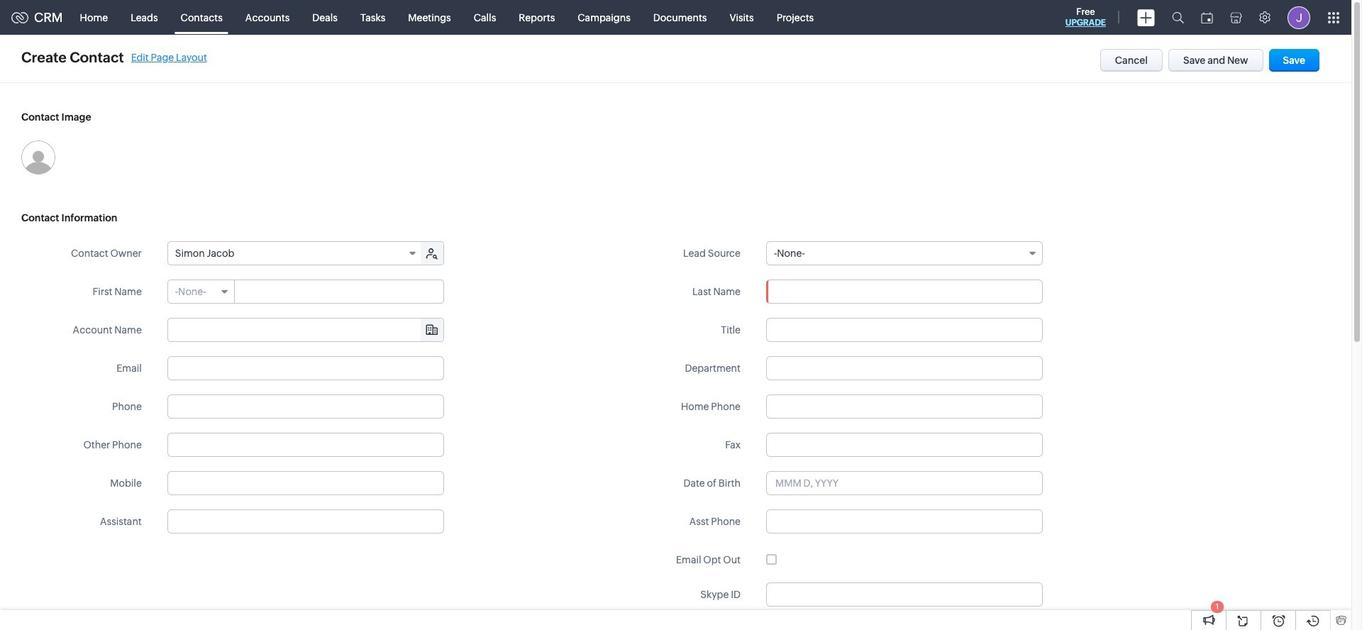 Task type: locate. For each thing, give the bounding box(es) containing it.
None text field
[[168, 319, 443, 341], [167, 356, 444, 380], [167, 395, 444, 419], [766, 395, 1043, 419], [766, 433, 1043, 457], [167, 471, 444, 495], [167, 510, 444, 534], [766, 510, 1043, 534], [766, 583, 1043, 607], [168, 319, 443, 341], [167, 356, 444, 380], [167, 395, 444, 419], [766, 395, 1043, 419], [766, 433, 1043, 457], [167, 471, 444, 495], [167, 510, 444, 534], [766, 510, 1043, 534], [766, 583, 1043, 607]]

None text field
[[766, 280, 1043, 304], [235, 280, 443, 303], [766, 318, 1043, 342], [766, 356, 1043, 380], [167, 433, 444, 457], [766, 280, 1043, 304], [235, 280, 443, 303], [766, 318, 1043, 342], [766, 356, 1043, 380], [167, 433, 444, 457]]

MMM D, YYYY text field
[[766, 471, 1043, 495]]

None field
[[766, 241, 1043, 265], [168, 242, 422, 265], [168, 280, 235, 303], [168, 319, 443, 341], [766, 241, 1043, 265], [168, 242, 422, 265], [168, 280, 235, 303], [168, 319, 443, 341]]

search element
[[1164, 0, 1193, 35]]



Task type: vqa. For each thing, say whether or not it's contained in the screenshot.
image
yes



Task type: describe. For each thing, give the bounding box(es) containing it.
logo image
[[11, 12, 28, 23]]

image image
[[21, 141, 55, 175]]

calendar image
[[1201, 12, 1214, 23]]

create menu element
[[1129, 0, 1164, 34]]

search image
[[1172, 11, 1184, 23]]

profile image
[[1288, 6, 1311, 29]]

create menu image
[[1138, 9, 1155, 26]]

profile element
[[1280, 0, 1319, 34]]



